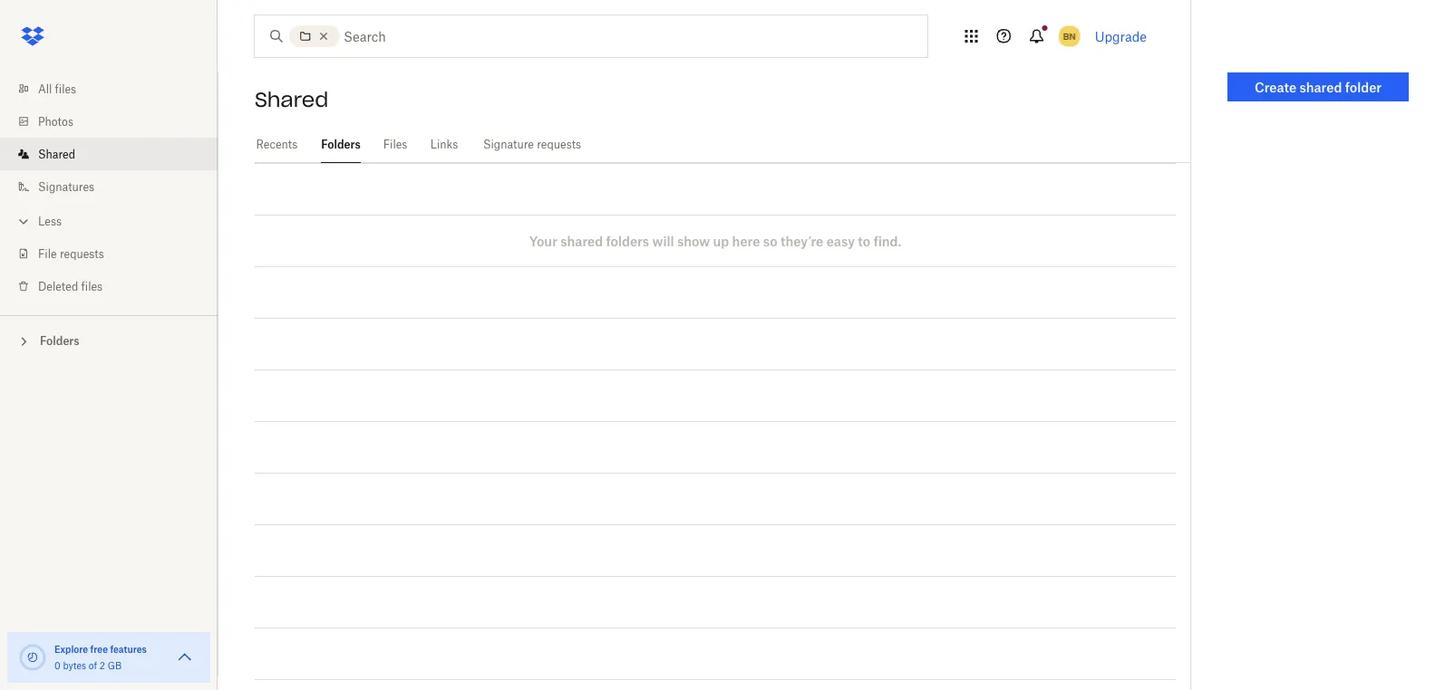 Task type: locate. For each thing, give the bounding box(es) containing it.
0 horizontal spatial shared
[[561, 233, 603, 249]]

show
[[677, 233, 710, 249]]

recents
[[256, 138, 298, 151]]

files
[[55, 82, 76, 96], [81, 280, 103, 293]]

of
[[89, 661, 97, 672]]

folders left files
[[321, 138, 361, 151]]

dropbox image
[[15, 18, 51, 54]]

1 horizontal spatial files
[[81, 280, 103, 293]]

here
[[732, 233, 760, 249]]

shared inside button
[[1300, 79, 1342, 95]]

0 vertical spatial folders
[[321, 138, 361, 151]]

0 horizontal spatial requests
[[60, 247, 104, 261]]

tab list
[[255, 127, 1191, 163]]

deleted
[[38, 280, 78, 293]]

requests inside 'list'
[[60, 247, 104, 261]]

requests for file requests
[[60, 247, 104, 261]]

signatures
[[38, 180, 94, 194]]

shared up 'recents' link
[[255, 87, 329, 112]]

files right deleted
[[81, 280, 103, 293]]

to
[[858, 233, 871, 249]]

1 vertical spatial folders
[[40, 335, 79, 348]]

1 horizontal spatial folders
[[321, 138, 361, 151]]

0 horizontal spatial folders
[[40, 335, 79, 348]]

create shared folder button
[[1228, 73, 1409, 102]]

upgrade link
[[1095, 29, 1147, 44]]

0 horizontal spatial shared
[[38, 147, 75, 161]]

signature
[[483, 138, 534, 151]]

bn button
[[1055, 22, 1084, 51]]

signatures link
[[15, 170, 218, 203]]

Search in folder "New Folder" text field
[[344, 26, 890, 46]]

folders
[[321, 138, 361, 151], [40, 335, 79, 348]]

folder
[[1345, 79, 1382, 95]]

list
[[0, 62, 218, 316]]

they're
[[781, 233, 824, 249]]

1 vertical spatial files
[[81, 280, 103, 293]]

0 vertical spatial shared
[[1300, 79, 1342, 95]]

0 horizontal spatial files
[[55, 82, 76, 96]]

photos link
[[15, 105, 218, 138]]

1 vertical spatial shared
[[561, 233, 603, 249]]

shared down the photos
[[38, 147, 75, 161]]

0 vertical spatial files
[[55, 82, 76, 96]]

all
[[38, 82, 52, 96]]

easy
[[827, 233, 855, 249]]

requests
[[537, 138, 581, 151], [60, 247, 104, 261]]

shared left folder
[[1300, 79, 1342, 95]]

shared inside list item
[[38, 147, 75, 161]]

requests right signature
[[537, 138, 581, 151]]

requests inside tab list
[[537, 138, 581, 151]]

requests for signature requests
[[537, 138, 581, 151]]

1 vertical spatial requests
[[60, 247, 104, 261]]

folders inside "link"
[[321, 138, 361, 151]]

files right all
[[55, 82, 76, 96]]

1 horizontal spatial requests
[[537, 138, 581, 151]]

1 vertical spatial shared
[[38, 147, 75, 161]]

0 vertical spatial requests
[[537, 138, 581, 151]]

will
[[652, 233, 674, 249]]

shared right your
[[561, 233, 603, 249]]

file requests
[[38, 247, 104, 261]]

shared
[[1300, 79, 1342, 95], [561, 233, 603, 249]]

deleted files link
[[15, 270, 218, 303]]

less image
[[15, 213, 33, 231]]

shared link
[[15, 138, 218, 170]]

shared for your
[[561, 233, 603, 249]]

shared
[[255, 87, 329, 112], [38, 147, 75, 161]]

requests right file
[[60, 247, 104, 261]]

find.
[[874, 233, 902, 249]]

1 horizontal spatial shared
[[1300, 79, 1342, 95]]

folders link
[[321, 127, 361, 160]]

features
[[110, 644, 147, 656]]

folders down deleted
[[40, 335, 79, 348]]

1 horizontal spatial shared
[[255, 87, 329, 112]]

files
[[383, 138, 408, 151]]

gb
[[108, 661, 122, 672]]

signature requests
[[483, 138, 581, 151]]



Task type: describe. For each thing, give the bounding box(es) containing it.
bytes
[[63, 661, 86, 672]]

upgrade
[[1095, 29, 1147, 44]]

your shared folders will show up here so they're easy to find.
[[529, 233, 902, 249]]

free
[[90, 644, 108, 656]]

signature requests link
[[481, 127, 584, 160]]

files for all files
[[55, 82, 76, 96]]

up
[[713, 233, 729, 249]]

folders
[[606, 233, 649, 249]]

folders button
[[0, 327, 218, 354]]

files link
[[383, 127, 408, 160]]

2
[[100, 661, 105, 672]]

all files link
[[15, 73, 218, 105]]

file
[[38, 247, 57, 261]]

links link
[[430, 127, 459, 160]]

so
[[763, 233, 778, 249]]

create shared folder
[[1255, 79, 1382, 95]]

quota usage element
[[18, 644, 47, 673]]

file requests link
[[15, 238, 218, 270]]

deleted files
[[38, 280, 103, 293]]

shared for create
[[1300, 79, 1342, 95]]

bn
[[1064, 30, 1076, 42]]

0
[[54, 661, 60, 672]]

explore free features 0 bytes of 2 gb
[[54, 644, 147, 672]]

explore
[[54, 644, 88, 656]]

tab list containing recents
[[255, 127, 1191, 163]]

folders inside button
[[40, 335, 79, 348]]

links
[[430, 138, 458, 151]]

create
[[1255, 79, 1297, 95]]

files for deleted files
[[81, 280, 103, 293]]

shared list item
[[0, 138, 218, 170]]

less
[[38, 214, 62, 228]]

all files
[[38, 82, 76, 96]]

photos
[[38, 115, 73, 128]]

your
[[529, 233, 558, 249]]

recents link
[[255, 127, 299, 160]]

list containing all files
[[0, 62, 218, 316]]

0 vertical spatial shared
[[255, 87, 329, 112]]



Task type: vqa. For each thing, say whether or not it's contained in the screenshot.
Deleted
yes



